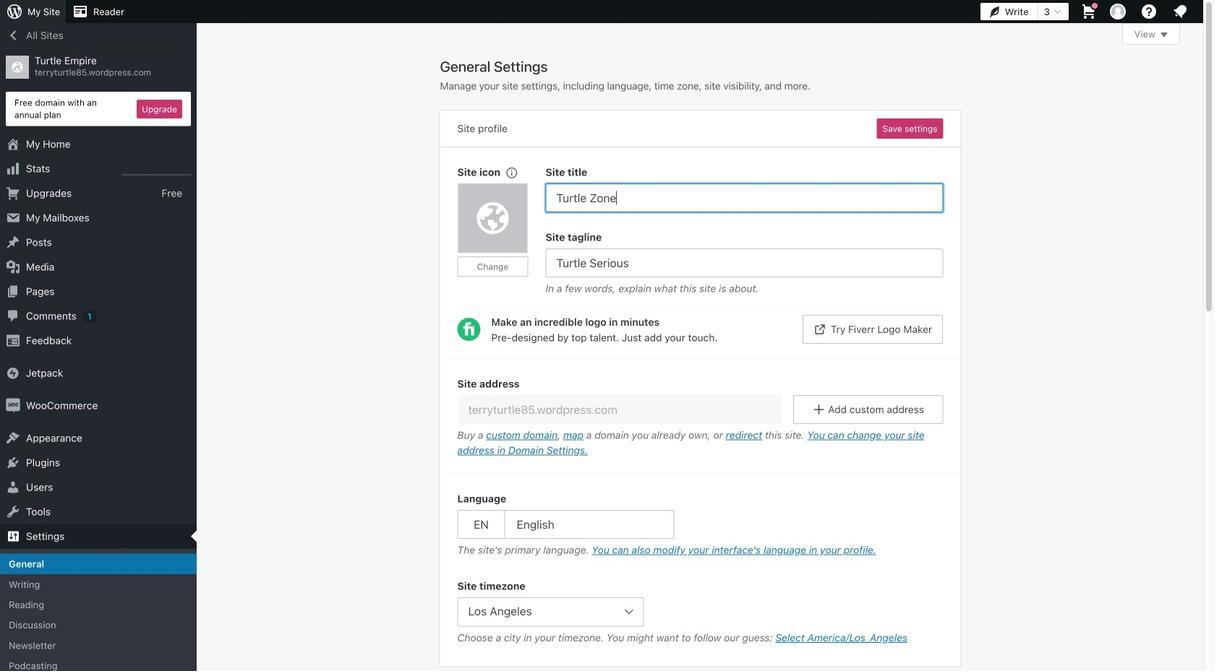 Task type: describe. For each thing, give the bounding box(es) containing it.
fiverr small logo image
[[457, 318, 481, 341]]

my shopping cart image
[[1081, 3, 1098, 20]]

1 img image from the top
[[6, 366, 20, 381]]

my profile image
[[1110, 4, 1126, 20]]

2 img image from the top
[[6, 399, 20, 413]]

closed image
[[1161, 33, 1168, 38]]



Task type: locate. For each thing, give the bounding box(es) containing it.
group
[[457, 165, 546, 300], [546, 165, 944, 213], [546, 230, 944, 300], [440, 359, 961, 474], [457, 492, 944, 562], [457, 579, 944, 650]]

main content
[[440, 23, 1180, 672]]

None text field
[[546, 249, 944, 278]]

1 vertical spatial img image
[[6, 399, 20, 413]]

help image
[[1141, 3, 1158, 20]]

None text field
[[546, 184, 944, 213], [457, 396, 782, 425], [546, 184, 944, 213], [457, 396, 782, 425]]

highest hourly views 0 image
[[122, 166, 191, 175]]

img image
[[6, 366, 20, 381], [6, 399, 20, 413]]

0 vertical spatial img image
[[6, 366, 20, 381]]

more information image
[[505, 166, 518, 179]]

manage your notifications image
[[1172, 3, 1189, 20]]



Task type: vqa. For each thing, say whether or not it's contained in the screenshot.
attach
no



